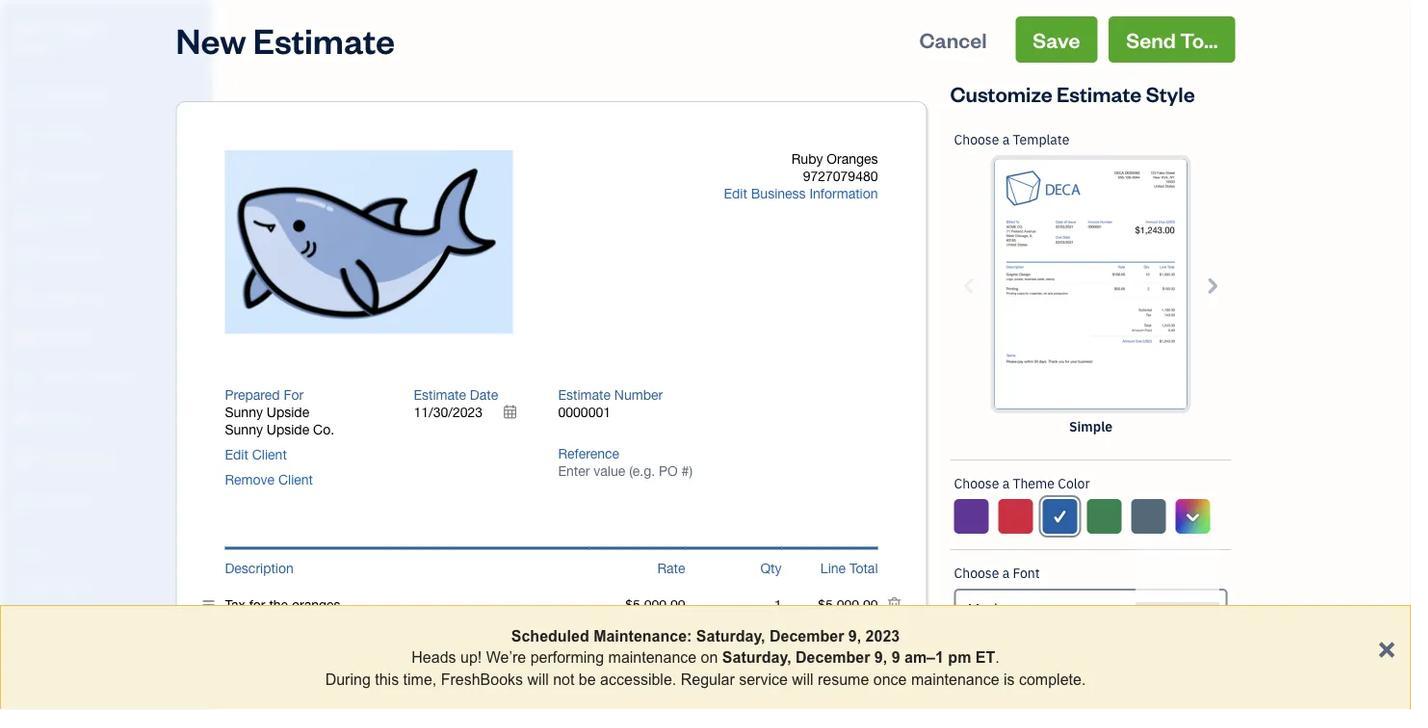Task type: vqa. For each thing, say whether or not it's contained in the screenshot.
top maintenance
yes



Task type: locate. For each thing, give the bounding box(es) containing it.
0 vertical spatial oranges
[[52, 18, 106, 36]]

time,
[[403, 671, 437, 688]]

1 vertical spatial and
[[1126, 668, 1152, 689]]

0 horizontal spatial 9,
[[849, 627, 862, 645]]

main element
[[0, 0, 260, 710]]

members
[[47, 579, 98, 595]]

ruby up owner
[[15, 18, 49, 36]]

bank connections link
[[5, 642, 206, 676]]

Line Total (USD) text field
[[818, 597, 879, 613]]

ruby inside ruby oranges 9727079480 edit business information
[[792, 151, 824, 167]]

ruby oranges 9727079480 edit business information
[[724, 151, 879, 201]]

line
[[821, 560, 846, 576], [574, 663, 611, 688]]

oranges up 9727079480
[[827, 151, 879, 167]]

1 horizontal spatial maintenance
[[912, 671, 1000, 688]]

saturday, up service
[[723, 649, 792, 666]]

2 vertical spatial choose
[[955, 564, 1000, 582]]

0 horizontal spatial oranges
[[52, 18, 106, 36]]

bars image
[[203, 596, 214, 614]]

choose left theme
[[955, 475, 1000, 493]]

client
[[252, 446, 287, 462], [279, 472, 313, 487]]

maintenance down maintenance:
[[609, 649, 697, 666]]

december down item quantity text field
[[770, 627, 845, 645]]

0 vertical spatial line
[[821, 560, 846, 576]]

1 sunny from the top
[[225, 404, 263, 420]]

ruby up edit business information button
[[792, 151, 824, 167]]

edit up remove
[[225, 446, 249, 462]]

0 horizontal spatial ruby
[[15, 18, 49, 36]]

estimate
[[253, 16, 395, 62], [1057, 80, 1142, 107], [414, 387, 466, 403], [559, 387, 611, 403], [1156, 668, 1217, 689]]

9
[[892, 649, 901, 666]]

Item Rate (USD) text field
[[625, 597, 686, 613]]

Reference Number text field
[[559, 463, 694, 479]]

a left font
[[1003, 564, 1010, 582]]

Enter an Item Description text field
[[225, 618, 589, 633]]

customize for customize your logo and estimate style for all estimates
[[979, 668, 1052, 689]]

1 choose from the top
[[955, 131, 1000, 148]]

choose left the template
[[955, 131, 1000, 148]]

1 horizontal spatial will
[[793, 671, 814, 688]]

team members
[[14, 579, 98, 595]]

oranges
[[52, 18, 106, 36], [827, 151, 879, 167]]

1 horizontal spatial and
[[1126, 668, 1152, 689]]

2 choose from the top
[[955, 475, 1000, 493]]

1 vertical spatial upside
[[267, 421, 310, 437]]

0 horizontal spatial and
[[47, 614, 67, 630]]

december
[[770, 627, 845, 645], [796, 649, 871, 666]]

Enter an Item Name text field
[[225, 596, 589, 614]]

0 vertical spatial edit
[[724, 186, 748, 201]]

2 upside from the top
[[267, 421, 310, 437]]

add
[[519, 663, 555, 688]]

0 horizontal spatial will
[[528, 671, 549, 688]]

choose
[[955, 131, 1000, 148], [955, 475, 1000, 493], [955, 564, 1000, 582]]

0 vertical spatial saturday,
[[697, 627, 766, 645]]

saturday, up on
[[697, 627, 766, 645]]

sunny up edit client button
[[225, 421, 263, 437]]

0 horizontal spatial edit
[[225, 446, 249, 462]]

oranges for ruby oranges owner
[[52, 18, 106, 36]]

et
[[976, 649, 996, 666]]

timer image
[[13, 369, 36, 388]]

december up the resume in the right bottom of the page
[[796, 649, 871, 666]]

a inside "button"
[[559, 663, 570, 688]]

1 horizontal spatial 9,
[[875, 649, 888, 666]]

0 vertical spatial 9,
[[849, 627, 862, 645]]

exclamationcircle image
[[959, 667, 972, 691]]

client up remove client button
[[252, 446, 287, 462]]

will left not
[[528, 671, 549, 688]]

1 horizontal spatial oranges
[[827, 151, 879, 167]]

a left be
[[559, 663, 570, 688]]

owner
[[15, 38, 54, 54]]

sunny
[[225, 404, 263, 420], [225, 421, 263, 437]]

1 horizontal spatial edit
[[724, 186, 748, 201]]

choose up modern
[[955, 564, 1000, 582]]

0 vertical spatial upside
[[267, 404, 310, 420]]

1 vertical spatial customize
[[979, 668, 1052, 689]]

new estimate
[[176, 16, 395, 62]]

and right the logo
[[1126, 668, 1152, 689]]

client right remove
[[279, 472, 313, 487]]

1 vertical spatial line
[[574, 663, 611, 688]]

template
[[1013, 131, 1070, 148]]

upside
[[267, 404, 310, 420], [267, 421, 310, 437]]

3 choose from the top
[[955, 564, 1000, 582]]

1 vertical spatial 9,
[[875, 649, 888, 666]]

customize inside the "customize your logo and estimate style for all estimates"
[[979, 668, 1052, 689]]

your
[[1055, 668, 1086, 689]]

ruby inside ruby oranges owner
[[15, 18, 49, 36]]

customize up for
[[979, 668, 1052, 689]]

services
[[69, 614, 116, 630]]

customize for customize estimate style
[[951, 80, 1053, 107]]

resume
[[818, 671, 870, 688]]

apps link
[[5, 535, 206, 569]]

will right service
[[793, 671, 814, 688]]

scheduled maintenance: saturday, december 9, 2023 heads up! we're performing maintenance on saturday, december 9, 9 am–1 pm et . during this time, freshbooks will not be accessible. regular service will resume once maintenance is complete.
[[325, 627, 1087, 688]]

9,
[[849, 627, 862, 645], [875, 649, 888, 666]]

1 horizontal spatial ruby
[[792, 151, 824, 167]]

client image
[[13, 126, 36, 146]]

estimate image
[[13, 167, 36, 186]]

scheduled
[[512, 627, 590, 645]]

delete
[[324, 235, 370, 255]]

pm
[[949, 649, 972, 666]]

edit
[[724, 186, 748, 201], [225, 446, 249, 462]]

style
[[979, 692, 1012, 710]]

0 vertical spatial ruby
[[15, 18, 49, 36]]

oranges up owner
[[52, 18, 106, 36]]

cancel
[[920, 26, 987, 53]]

is
[[1004, 671, 1015, 688]]

heads
[[412, 649, 456, 666]]

qty
[[761, 560, 782, 576]]

rate
[[658, 560, 686, 576]]

oranges for ruby oranges 9727079480 edit business information
[[827, 151, 879, 167]]

save
[[1034, 26, 1081, 53]]

9727079480
[[803, 168, 879, 184]]

1 vertical spatial oranges
[[827, 151, 879, 167]]

0 horizontal spatial maintenance
[[609, 649, 697, 666]]

1 vertical spatial sunny
[[225, 421, 263, 437]]

9, left 9
[[875, 649, 888, 666]]

sunny down prepared
[[225, 404, 263, 420]]

1 vertical spatial ruby
[[792, 151, 824, 167]]

edit left the business
[[724, 186, 748, 201]]

customize
[[951, 80, 1053, 107], [979, 668, 1052, 689]]

team
[[14, 579, 45, 595]]

co.
[[313, 421, 335, 437]]

will
[[528, 671, 549, 688], [793, 671, 814, 688]]

1 vertical spatial edit
[[225, 446, 249, 462]]

0 vertical spatial and
[[47, 614, 67, 630]]

bank connections
[[14, 650, 113, 666]]

edit client button
[[225, 446, 287, 463]]

saturday,
[[697, 627, 766, 645], [723, 649, 792, 666]]

bank
[[14, 650, 42, 666]]

0 vertical spatial sunny
[[225, 404, 263, 420]]

once
[[874, 671, 907, 688]]

1 vertical spatial client
[[279, 472, 313, 487]]

9, left 2023 in the right bottom of the page
[[849, 627, 862, 645]]

1 vertical spatial choose
[[955, 475, 1000, 493]]

choose for choose a template
[[955, 131, 1000, 148]]

1 will from the left
[[528, 671, 549, 688]]

oranges inside ruby oranges owner
[[52, 18, 106, 36]]

line inside add a line "button"
[[574, 663, 611, 688]]

ruby
[[15, 18, 49, 36], [792, 151, 824, 167]]

a left theme
[[1003, 475, 1010, 493]]

0 vertical spatial customize
[[951, 80, 1053, 107]]

oranges inside ruby oranges 9727079480 edit business information
[[827, 151, 879, 167]]

choose a font element
[[951, 550, 1232, 648]]

× button
[[1379, 630, 1397, 665]]

Font field
[[955, 589, 1228, 631]]

maintenance
[[609, 649, 697, 666], [912, 671, 1000, 688]]

up!
[[461, 649, 482, 666]]

maintenance down the pm
[[912, 671, 1000, 688]]

and right items
[[47, 614, 67, 630]]

plus image
[[492, 666, 515, 685]]

a for template
[[1003, 131, 1010, 148]]

0 horizontal spatial line
[[574, 663, 611, 688]]

choose a theme color element
[[950, 461, 1233, 550]]

0 vertical spatial choose
[[955, 131, 1000, 148]]

a left the template
[[1003, 131, 1010, 148]]

customize up choose a template
[[951, 80, 1053, 107]]

2023
[[866, 627, 900, 645]]

ruby for ruby oranges owner
[[15, 18, 49, 36]]



Task type: describe. For each thing, give the bounding box(es) containing it.
choose a template
[[955, 131, 1070, 148]]

choose a theme color
[[955, 475, 1091, 493]]

next image
[[1201, 274, 1224, 296]]

blue image
[[1052, 505, 1070, 528]]

be
[[579, 671, 596, 688]]

0 vertical spatial client
[[252, 446, 287, 462]]

customize your logo and estimate style for all estimates
[[979, 668, 1217, 710]]

2 will from the left
[[793, 671, 814, 688]]

image
[[374, 235, 417, 255]]

items and services link
[[5, 606, 206, 640]]

send
[[1127, 26, 1177, 53]]

Estimate date in MM/DD/YYYY format text field
[[414, 404, 530, 420]]

choose a font
[[955, 564, 1041, 582]]

delete image
[[324, 235, 417, 255]]

×
[[1379, 630, 1397, 665]]

style
[[1147, 80, 1196, 107]]

chart image
[[13, 450, 36, 469]]

customize estimate style
[[951, 80, 1196, 107]]

1 upside from the top
[[267, 404, 310, 420]]

add a line button
[[225, 657, 879, 695]]

remove client button
[[225, 471, 313, 488]]

regular
[[681, 671, 735, 688]]

2 sunny from the top
[[225, 421, 263, 437]]

Item Quantity text field
[[754, 597, 782, 613]]

0 vertical spatial maintenance
[[609, 649, 697, 666]]

money image
[[13, 410, 36, 429]]

prepared
[[225, 387, 280, 403]]

edit business information button
[[724, 185, 879, 202]]

1 vertical spatial maintenance
[[912, 671, 1000, 688]]

all
[[1039, 692, 1055, 710]]

report image
[[13, 491, 36, 510]]

theme
[[1013, 475, 1055, 493]]

and inside the "customize your logo and estimate style for all estimates"
[[1126, 668, 1152, 689]]

edit inside prepared for sunny upside sunny upside co. edit client remove client
[[225, 446, 249, 462]]

1 horizontal spatial line
[[821, 560, 846, 576]]

not
[[553, 671, 575, 688]]

apps
[[14, 543, 43, 559]]

.
[[996, 649, 1000, 666]]

total
[[850, 560, 879, 576]]

for
[[1016, 692, 1035, 710]]

this
[[375, 671, 399, 688]]

previous image
[[959, 274, 982, 296]]

complete.
[[1020, 671, 1087, 688]]

we're
[[486, 649, 526, 666]]

am–1
[[905, 649, 944, 666]]

maintenance:
[[594, 627, 692, 645]]

1 vertical spatial december
[[796, 649, 871, 666]]

service
[[739, 671, 788, 688]]

prepared for sunny upside sunny upside co. edit client remove client
[[225, 387, 335, 487]]

ruby oranges owner
[[15, 18, 106, 54]]

accessible.
[[601, 671, 677, 688]]

font
[[1013, 564, 1041, 582]]

items
[[14, 614, 44, 630]]

payment image
[[13, 248, 36, 267]]

cancel button
[[903, 16, 1005, 63]]

during
[[325, 671, 371, 688]]

and inside main element
[[47, 614, 67, 630]]

information
[[810, 186, 879, 201]]

team members link
[[5, 571, 206, 604]]

a for theme
[[1003, 475, 1010, 493]]

logo
[[1090, 668, 1123, 689]]

custom image
[[1185, 505, 1203, 528]]

0 vertical spatial december
[[770, 627, 845, 645]]

invoice image
[[13, 207, 36, 226]]

color
[[1059, 475, 1091, 493]]

freshbooks
[[441, 671, 523, 688]]

connections
[[45, 650, 113, 666]]

on
[[701, 649, 718, 666]]

choose a template element
[[951, 117, 1232, 461]]

project image
[[13, 329, 36, 348]]

send to...
[[1127, 26, 1219, 53]]

number
[[615, 387, 663, 403]]

expense image
[[13, 288, 36, 307]]

estimates
[[1059, 692, 1128, 710]]

date
[[470, 387, 498, 403]]

choose for choose a font
[[955, 564, 1000, 582]]

a for line
[[559, 663, 570, 688]]

Enter an Estimate # text field
[[559, 404, 612, 420]]

modern
[[968, 600, 1021, 620]]

simple
[[1070, 418, 1113, 436]]

to...
[[1181, 26, 1219, 53]]

save button
[[1016, 16, 1098, 63]]

estimate number
[[559, 387, 663, 403]]

line total
[[821, 560, 879, 576]]

remove
[[225, 472, 275, 487]]

estimate date
[[414, 387, 498, 403]]

business
[[752, 186, 806, 201]]

new
[[176, 16, 246, 62]]

for
[[284, 387, 304, 403]]

description
[[225, 560, 294, 576]]

estimate inside the "customize your logo and estimate style for all estimates"
[[1156, 668, 1217, 689]]

× dialog
[[0, 605, 1412, 710]]

edit inside ruby oranges 9727079480 edit business information
[[724, 186, 748, 201]]

delete line item image
[[887, 596, 903, 614]]

send to... button
[[1110, 16, 1236, 63]]

add a line
[[519, 663, 611, 688]]

items and services
[[14, 614, 116, 630]]

reference
[[559, 446, 620, 461]]

performing
[[531, 649, 604, 666]]

1 vertical spatial saturday,
[[723, 649, 792, 666]]

choose for choose a theme color
[[955, 475, 1000, 493]]

ruby for ruby oranges 9727079480 edit business information
[[792, 151, 824, 167]]

a for font
[[1003, 564, 1010, 582]]

dashboard image
[[13, 86, 36, 105]]



